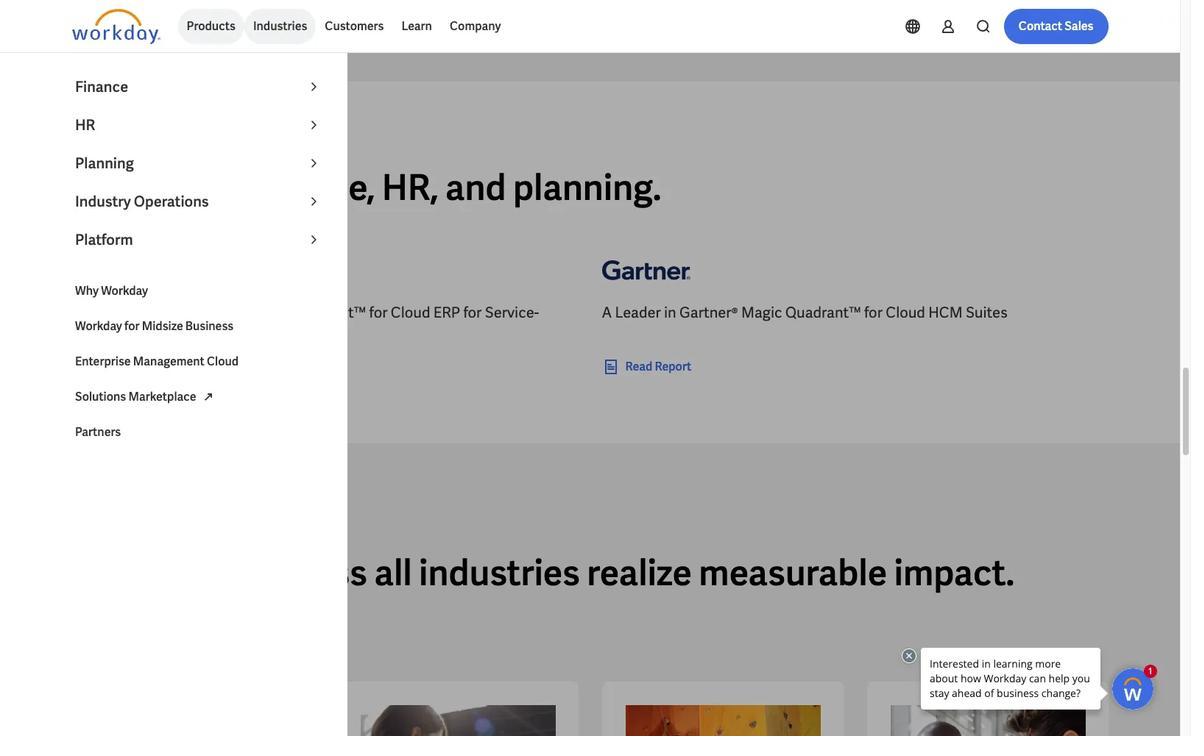 Task type: describe. For each thing, give the bounding box(es) containing it.
company
[[450, 18, 501, 34]]

gartner® inside a leader in 2023 gartner® magic quadrant™ for cloud erp for service- centric enterprises
[[184, 304, 243, 323]]

company button
[[441, 9, 510, 44]]

workday for midsize business
[[75, 319, 234, 334]]

0 horizontal spatial cloud
[[207, 354, 239, 370]]

industries button
[[244, 9, 316, 44]]

finance,
[[248, 165, 375, 211]]

operations
[[134, 192, 209, 211]]

read report for 2023
[[95, 380, 161, 396]]

industry operations
[[75, 192, 209, 211]]

a leader in gartner® magic quadrant™ for cloud hcm suites
[[602, 304, 1008, 323]]

enterprise management cloud
[[75, 354, 239, 370]]

leader for a leader in 2023 gartner® magic quadrant™ for cloud erp for service- centric enterprises
[[85, 304, 131, 323]]

why workday link
[[66, 274, 331, 309]]

suites
[[966, 304, 1008, 323]]

gartner image for gartner®
[[602, 250, 690, 291]]

gartner image for 2023
[[72, 250, 160, 291]]

contact sales
[[1019, 18, 1094, 34]]

measurable
[[699, 551, 887, 597]]

2023
[[149, 304, 181, 323]]

centric
[[72, 324, 121, 343]]

industries
[[253, 18, 307, 34]]

impact.
[[894, 551, 1015, 597]]

solutions
[[75, 389, 126, 405]]

contact sales link
[[1004, 9, 1108, 44]]

hr
[[75, 116, 95, 135]]

a for a leader in 2023 gartner® magic quadrant™ for cloud erp for service- centric enterprises
[[72, 304, 82, 323]]

2 magic from the left
[[741, 304, 782, 323]]

planning
[[75, 154, 134, 173]]

read report for gartner®
[[625, 360, 691, 375]]

hr,
[[382, 165, 438, 211]]

0 vertical spatial workday
[[101, 283, 148, 299]]

in for 2023
[[134, 304, 146, 323]]

go to the homepage image
[[72, 9, 160, 44]]

bdo canada image
[[890, 706, 1085, 737]]

magic inside a leader in 2023 gartner® magic quadrant™ for cloud erp for service- centric enterprises
[[246, 304, 287, 323]]

in for finance,
[[211, 165, 241, 211]]

management
[[133, 354, 205, 370]]

netflix image
[[360, 706, 555, 737]]

report for gartner®
[[655, 360, 691, 375]]

report for 2023
[[125, 380, 161, 396]]

say
[[159, 130, 178, 143]]

1 vertical spatial workday
[[75, 319, 122, 334]]

what analysts say
[[72, 130, 178, 143]]

learn all the successes life time fitness achieved with workday. image
[[625, 706, 820, 737]]

read for a leader in 2023 gartner® magic quadrant™ for cloud erp for service- centric enterprises
[[95, 380, 122, 396]]

customers
[[325, 18, 384, 34]]

marketplace
[[128, 389, 196, 405]]

why
[[75, 283, 99, 299]]

partners
[[75, 425, 121, 440]]

in for gartner®
[[664, 304, 676, 323]]

leader for a leader in gartner® magic quadrant™ for cloud hcm suites
[[615, 304, 661, 323]]

read for a leader in gartner® magic quadrant™ for cloud hcm suites
[[625, 360, 652, 375]]

learn
[[401, 18, 432, 34]]

read report link for a leader in gartner® magic quadrant™ for cloud hcm suites
[[602, 359, 691, 376]]

products button
[[178, 9, 244, 44]]

2 horizontal spatial cloud
[[886, 304, 925, 323]]

for right erp
[[463, 304, 482, 323]]

platform button
[[66, 221, 331, 259]]

quadrant™ inside a leader in 2023 gartner® magic quadrant™ for cloud erp for service- centric enterprises
[[290, 304, 366, 323]]

service-
[[485, 304, 539, 323]]

finance button
[[66, 68, 331, 106]]

planning.
[[513, 165, 661, 211]]

a leader in finance, hr, and planning.
[[72, 165, 661, 211]]

2 gartner® from the left
[[680, 304, 738, 323]]

enterprises
[[124, 324, 200, 343]]

companies across all industries realize measurable impact.
[[72, 551, 1015, 597]]



Task type: locate. For each thing, give the bounding box(es) containing it.
1 horizontal spatial cloud
[[391, 304, 430, 323]]

for left midsize
[[124, 319, 140, 334]]

business
[[185, 319, 234, 334]]

hr button
[[66, 106, 331, 144]]

industries
[[419, 551, 580, 597]]

0 horizontal spatial gartner®
[[184, 304, 243, 323]]

for left erp
[[369, 304, 388, 323]]

workday
[[101, 283, 148, 299], [75, 319, 122, 334]]

1 horizontal spatial leader
[[615, 304, 661, 323]]

contact
[[1019, 18, 1062, 34]]

1 horizontal spatial quadrant™
[[785, 304, 861, 323]]

1 horizontal spatial read report
[[625, 360, 691, 375]]

workday up enterprise
[[75, 319, 122, 334]]

1 horizontal spatial read report link
[[602, 359, 691, 376]]

0 horizontal spatial report
[[125, 380, 161, 396]]

enterprise management cloud link
[[66, 345, 331, 380]]

report
[[655, 360, 691, 375], [125, 380, 161, 396]]

realize
[[587, 551, 692, 597]]

products
[[187, 18, 235, 34]]

cloud left hcm
[[886, 304, 925, 323]]

0 vertical spatial read
[[625, 360, 652, 375]]

learn button
[[393, 9, 441, 44]]

1 gartner image from the left
[[72, 250, 160, 291]]

leader
[[103, 165, 204, 211]]

2 quadrant™ from the left
[[785, 304, 861, 323]]

sales
[[1065, 18, 1094, 34]]

1 gartner® from the left
[[184, 304, 243, 323]]

1 horizontal spatial report
[[655, 360, 691, 375]]

midsize
[[142, 319, 183, 334]]

quadrant™
[[290, 304, 366, 323], [785, 304, 861, 323]]

0 horizontal spatial read report link
[[72, 379, 161, 397]]

0 vertical spatial read report link
[[602, 359, 691, 376]]

a leader in 2023 gartner® magic quadrant™ for cloud erp for service- centric enterprises
[[72, 304, 539, 343]]

cloud inside a leader in 2023 gartner® magic quadrant™ for cloud erp for service- centric enterprises
[[391, 304, 430, 323]]

1 horizontal spatial in
[[211, 165, 241, 211]]

1 horizontal spatial read
[[625, 360, 652, 375]]

1 horizontal spatial gartner image
[[602, 250, 690, 291]]

for left hcm
[[864, 304, 883, 323]]

0 horizontal spatial in
[[134, 304, 146, 323]]

industry
[[75, 192, 131, 211]]

1 quadrant™ from the left
[[290, 304, 366, 323]]

in inside a leader in 2023 gartner® magic quadrant™ for cloud erp for service- centric enterprises
[[134, 304, 146, 323]]

opens in a new tab image
[[199, 388, 217, 406]]

1 leader from the left
[[85, 304, 131, 323]]

a for a leader in finance, hr, and planning.
[[72, 165, 96, 211]]

cloud down business
[[207, 354, 239, 370]]

in
[[211, 165, 241, 211], [134, 304, 146, 323], [664, 304, 676, 323]]

solutions marketplace
[[75, 389, 196, 405]]

workday for midsize business link
[[66, 309, 331, 345]]

0 vertical spatial report
[[655, 360, 691, 375]]

read report link for a leader in 2023 gartner® magic quadrant™ for cloud erp for service- centric enterprises
[[72, 379, 161, 397]]

hcm
[[928, 304, 963, 323]]

industry operations button
[[66, 183, 331, 221]]

1 vertical spatial report
[[125, 380, 161, 396]]

cloud
[[391, 304, 430, 323], [886, 304, 925, 323], [207, 354, 239, 370]]

2 leader from the left
[[615, 304, 661, 323]]

read report
[[625, 360, 691, 375], [95, 380, 161, 396]]

for
[[369, 304, 388, 323], [463, 304, 482, 323], [864, 304, 883, 323], [124, 319, 140, 334]]

leader inside a leader in 2023 gartner® magic quadrant™ for cloud erp for service- centric enterprises
[[85, 304, 131, 323]]

finance
[[75, 77, 128, 96]]

1 horizontal spatial magic
[[741, 304, 782, 323]]

workday right why
[[101, 283, 148, 299]]

0 horizontal spatial magic
[[246, 304, 287, 323]]

1 vertical spatial read
[[95, 380, 122, 396]]

a for a leader in gartner® magic quadrant™ for cloud hcm suites
[[602, 304, 612, 323]]

1 horizontal spatial gartner®
[[680, 304, 738, 323]]

0 vertical spatial read report
[[625, 360, 691, 375]]

gartner image
[[72, 250, 160, 291], [602, 250, 690, 291]]

a inside a leader in 2023 gartner® magic quadrant™ for cloud erp for service- centric enterprises
[[72, 304, 82, 323]]

a
[[72, 165, 96, 211], [72, 304, 82, 323], [602, 304, 612, 323]]

magic
[[246, 304, 287, 323], [741, 304, 782, 323]]

read report link
[[602, 359, 691, 376], [72, 379, 161, 397]]

0 horizontal spatial quadrant™
[[290, 304, 366, 323]]

0 horizontal spatial leader
[[85, 304, 131, 323]]

2 gartner image from the left
[[602, 250, 690, 291]]

and
[[445, 165, 506, 211]]

1 vertical spatial read report link
[[72, 379, 161, 397]]

1 magic from the left
[[246, 304, 287, 323]]

0 horizontal spatial gartner image
[[72, 250, 160, 291]]

cloud left erp
[[391, 304, 430, 323]]

what
[[72, 130, 102, 143]]

planning button
[[66, 144, 331, 183]]

2 horizontal spatial in
[[664, 304, 676, 323]]

0 horizontal spatial read
[[95, 380, 122, 396]]

all
[[374, 551, 412, 597]]

partners link
[[66, 415, 331, 451]]

solutions marketplace link
[[66, 380, 331, 415]]

1 vertical spatial read report
[[95, 380, 161, 396]]

read
[[625, 360, 652, 375], [95, 380, 122, 396]]

companies
[[72, 551, 254, 597]]

why workday
[[75, 283, 148, 299]]

leader
[[85, 304, 131, 323], [615, 304, 661, 323]]

analysts
[[104, 130, 156, 143]]

gartner®
[[184, 304, 243, 323], [680, 304, 738, 323]]

across
[[261, 551, 367, 597]]

erp
[[433, 304, 460, 323]]

enterprise
[[75, 354, 131, 370]]

0 horizontal spatial read report
[[95, 380, 161, 396]]

platform
[[75, 230, 133, 250]]

customers button
[[316, 9, 393, 44]]



Task type: vqa. For each thing, say whether or not it's contained in the screenshot.
Gartner "image" related to 2023
yes



